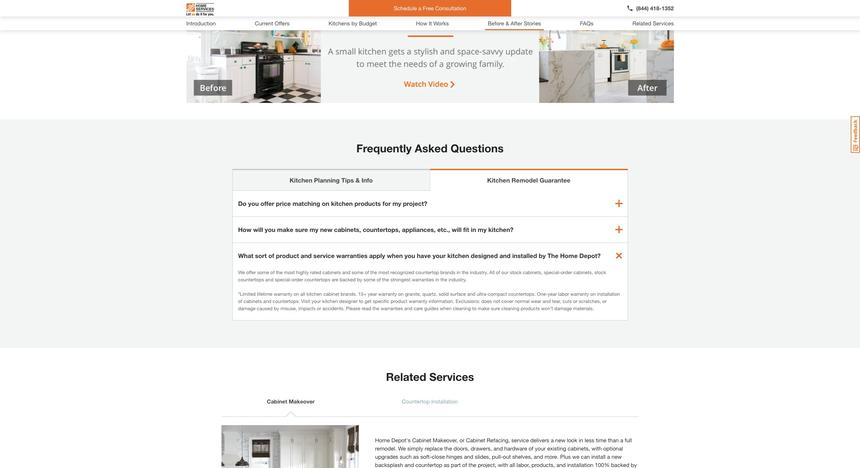 Task type: locate. For each thing, give the bounding box(es) containing it.
1 horizontal spatial services
[[653, 20, 674, 26]]

before and after small kitchen remodel with white cabinetry, waterfall countertop and open shelving image
[[186, 1, 674, 103]]

0 horizontal spatial your
[[312, 298, 321, 304]]

0 horizontal spatial sure
[[295, 226, 308, 233]]

1 horizontal spatial year
[[548, 291, 557, 297]]

and down refacing,
[[494, 445, 503, 452]]

by inside we offer some of the most highly rated cabinets and some of the most recognized countertop brands in the industry. all of our stock cabinets, special-order cabinets, stock countertops and special-order countertops are backed  by some of the strongest  warranties in the industry.
[[357, 277, 362, 283]]

all up "visit"
[[301, 291, 305, 297]]

labor,
[[517, 462, 530, 468]]

a down the optional
[[607, 454, 610, 460]]

sure
[[295, 226, 308, 233], [491, 306, 500, 311]]

some up backed
[[352, 270, 364, 275]]

we offer some of the most highly rated cabinets and some of the most recognized countertop brands in the industry. all of our stock cabinets, special-order cabinets, stock countertops and special-order countertops are backed  by some of the strongest  warranties in the industry.
[[238, 270, 607, 283]]

cabinet makeover
[[267, 398, 315, 405]]

1 horizontal spatial we
[[398, 445, 406, 452]]

some
[[257, 270, 269, 275], [352, 270, 364, 275], [364, 277, 376, 283]]

0 vertical spatial as
[[413, 454, 419, 460]]

as down simply
[[413, 454, 419, 460]]

related
[[633, 20, 652, 26], [386, 371, 427, 384]]

misuse,
[[281, 306, 297, 311]]

1 vertical spatial industry.
[[449, 277, 467, 283]]

make down does
[[478, 306, 490, 311]]

countertop
[[402, 398, 430, 405]]

0 horizontal spatial cabinets
[[244, 298, 262, 304]]

1 horizontal spatial all
[[510, 462, 515, 468]]

plus
[[561, 454, 571, 460]]

we down depot's
[[398, 445, 406, 452]]

designed
[[471, 252, 498, 260]]

0 horizontal spatial new
[[320, 226, 333, 233]]

1 horizontal spatial special-
[[544, 270, 561, 275]]

current
[[255, 20, 273, 26]]

granite,
[[405, 291, 421, 297]]

0 horizontal spatial home
[[375, 437, 390, 444]]

after
[[511, 20, 523, 26]]

most
[[284, 270, 295, 275], [379, 270, 389, 275]]

products down wear in the bottom of the page
[[521, 306, 540, 311]]

a left free
[[419, 5, 422, 11]]

materials.
[[573, 306, 594, 311]]

0 horizontal spatial stock
[[510, 270, 522, 275]]

0 vertical spatial installation
[[597, 291, 620, 297]]

the down "apply"
[[371, 270, 377, 275]]

make
[[277, 226, 294, 233], [478, 306, 490, 311]]

related services down (844) 418-1352 link
[[633, 20, 674, 26]]

countertop down have
[[416, 270, 439, 275]]

caused
[[257, 306, 273, 311]]

on up scratches,
[[591, 291, 596, 297]]

1 horizontal spatial installation
[[597, 291, 620, 297]]

to down exclusions:
[[472, 306, 477, 311]]

or right scratches,
[[603, 298, 607, 304]]

works
[[434, 20, 449, 26]]

countertop
[[416, 270, 439, 275], [416, 462, 443, 468]]

damage down *limited
[[238, 306, 256, 311]]

damage down the cuts
[[555, 306, 572, 311]]

damage
[[238, 306, 256, 311], [555, 306, 572, 311]]

remodel
[[512, 176, 538, 184]]

1 horizontal spatial most
[[379, 270, 389, 275]]

1 vertical spatial when
[[440, 306, 452, 311]]

doors,
[[454, 445, 470, 452]]

rated
[[310, 270, 321, 275]]

1 vertical spatial home
[[375, 437, 390, 444]]

418-
[[651, 5, 662, 11]]

by inside *limited lifetime warranty on all kitchen cabinet brands. 15+ year warranty on granite, quartz, solid surface and ultra-compact countertops. one-year labor warranty on installation of cabinets and countertops. visit your kitchen designer to get specific product warranty information. exclusions: does not cover normal wear and tear, cuts or scratches, or damage caused by misuse, impacts or accidents. please read the warranties and care guides when cleaning to make sure cleaning products won't damage materials.
[[274, 306, 279, 311]]

stock right our
[[510, 270, 522, 275]]

we down what
[[238, 270, 245, 275]]

installation inside *limited lifetime warranty on all kitchen cabinet brands. 15+ year warranty on granite, quartz, solid surface and ultra-compact countertops. one-year labor warranty on installation of cabinets and countertops. visit your kitchen designer to get specific product warranty information. exclusions: does not cover normal wear and tear, cuts or scratches, or damage caused by misuse, impacts or accidents. please read the warranties and care guides when cleaning to make sure cleaning products won't damage materials.
[[597, 291, 620, 297]]

kitchen for kitchen remodel guarantee
[[488, 176, 510, 184]]

it
[[429, 20, 432, 26]]

when down information.
[[440, 306, 452, 311]]

all
[[301, 291, 305, 297], [510, 462, 515, 468]]

1 horizontal spatial new
[[556, 437, 566, 444]]

related services
[[633, 20, 674, 26], [386, 371, 474, 384]]

matching
[[293, 200, 320, 207]]

1 vertical spatial product
[[391, 298, 408, 304]]

offer inside we offer some of the most highly rated cabinets and some of the most recognized countertop brands in the industry. all of our stock cabinets, special-order cabinets, stock countertops and special-order countertops are backed  by some of the strongest  warranties in the industry.
[[246, 270, 256, 275]]

how left it
[[416, 20, 428, 26]]

0 horizontal spatial related services
[[386, 371, 474, 384]]

by left the
[[539, 252, 546, 260]]

fit
[[464, 226, 469, 233]]

new
[[320, 226, 333, 233], [556, 437, 566, 444], [612, 454, 622, 460]]

service inside home depot's cabinet makeover, or cabinet refacing, service delivers a new look in less time than a full remodel. we simply replace the doors, drawers, and hardware of your existing cabinets, with optional upgrades such as soft-close hinges and slides, pull-out shelves, and more. plus we can install a new backsplash and countertop as part of the project, with all labor, products, and installation 100% backed
[[512, 437, 529, 444]]

new down do you offer price matching on kitchen products for my project?
[[320, 226, 333, 233]]

0 vertical spatial services
[[653, 20, 674, 26]]

0 horizontal spatial installation
[[568, 462, 594, 468]]

0 horizontal spatial all
[[301, 291, 305, 297]]

1 vertical spatial order
[[292, 277, 303, 283]]

1 vertical spatial your
[[312, 298, 321, 304]]

1352
[[662, 5, 674, 11]]

schedule a free consultation button
[[349, 0, 512, 16]]

on right matching
[[322, 200, 330, 207]]

your right have
[[433, 252, 446, 260]]

1 vertical spatial offer
[[246, 270, 256, 275]]

backsplash
[[375, 462, 403, 468]]

0 horizontal spatial we
[[238, 270, 245, 275]]

cabinet left makeover
[[267, 398, 287, 405]]

kitchen up matching
[[290, 176, 312, 184]]

1 vertical spatial &
[[356, 176, 360, 184]]

1 horizontal spatial related
[[633, 20, 652, 26]]

1 horizontal spatial products
[[521, 306, 540, 311]]

1 horizontal spatial cabinets
[[323, 270, 341, 275]]

1 horizontal spatial as
[[444, 462, 450, 468]]

0 horizontal spatial warranties
[[337, 252, 368, 260]]

1 vertical spatial make
[[478, 306, 490, 311]]

cabinets, down installed
[[523, 270, 543, 275]]

wear
[[531, 298, 542, 304]]

and up caused
[[263, 298, 271, 304]]

1 horizontal spatial warranties
[[381, 306, 403, 311]]

0 vertical spatial industry.
[[470, 270, 488, 275]]

0 vertical spatial your
[[433, 252, 446, 260]]

0 vertical spatial countertop
[[416, 270, 439, 275]]

countertops.
[[509, 291, 536, 297], [273, 298, 300, 304]]

when right "apply"
[[387, 252, 403, 260]]

delivers
[[531, 437, 550, 444]]

0 vertical spatial related services
[[633, 20, 674, 26]]

order
[[561, 270, 573, 275], [292, 277, 303, 283]]

2 vertical spatial warranties
[[381, 306, 403, 311]]

installation
[[597, 291, 620, 297], [568, 462, 594, 468]]

order up labor
[[561, 270, 573, 275]]

countertops up *limited
[[238, 277, 264, 283]]

read
[[362, 306, 371, 311]]

1 vertical spatial products
[[521, 306, 540, 311]]

industry. left all
[[470, 270, 488, 275]]

0 horizontal spatial with
[[498, 462, 508, 468]]

offer
[[261, 200, 274, 207], [246, 270, 256, 275]]

cleaning down exclusions:
[[453, 306, 471, 311]]

services down 1352
[[653, 20, 674, 26]]

offer down what
[[246, 270, 256, 275]]

0 vertical spatial we
[[238, 270, 245, 275]]

0 horizontal spatial services
[[430, 371, 474, 384]]

15+
[[358, 291, 367, 297]]

we inside we offer some of the most highly rated cabinets and some of the most recognized countertop brands in the industry. all of our stock cabinets, special-order cabinets, stock countertops and special-order countertops are backed  by some of the strongest  warranties in the industry.
[[238, 270, 245, 275]]

special- down the
[[544, 270, 561, 275]]

installation
[[432, 398, 458, 405]]

related down the (844)
[[633, 20, 652, 26]]

compact
[[488, 291, 507, 297]]

product down granite,
[[391, 298, 408, 304]]

warranties inside we offer some of the most highly rated cabinets and some of the most recognized countertop brands in the industry. all of our stock cabinets, special-order cabinets, stock countertops and special-order countertops are backed  by some of the strongest  warranties in the industry.
[[412, 277, 434, 283]]

0 horizontal spatial as
[[413, 454, 419, 460]]

product inside *limited lifetime warranty on all kitchen cabinet brands. 15+ year warranty on granite, quartz, solid surface and ultra-compact countertops. one-year labor warranty on installation of cabinets and countertops. visit your kitchen designer to get specific product warranty information. exclusions: does not cover normal wear and tear, cuts or scratches, or damage caused by misuse, impacts or accidents. please read the warranties and care guides when cleaning to make sure cleaning products won't damage materials.
[[391, 298, 408, 304]]

order down the highly
[[292, 277, 303, 283]]

countertops
[[238, 277, 264, 283], [305, 277, 331, 283]]

1 kitchen from the left
[[290, 176, 312, 184]]

most down "apply"
[[379, 270, 389, 275]]

1 horizontal spatial you
[[265, 226, 276, 233]]

warranties up quartz,
[[412, 277, 434, 283]]

countertop inside home depot's cabinet makeover, or cabinet refacing, service delivers a new look in less time than a full remodel. we simply replace the doors, drawers, and hardware of your existing cabinets, with optional upgrades such as soft-close hinges and slides, pull-out shelves, and more. plus we can install a new backsplash and countertop as part of the project, with all labor, products, and installation 100% backed
[[416, 462, 443, 468]]

1 vertical spatial services
[[430, 371, 474, 384]]

our
[[502, 270, 509, 275]]

stock
[[510, 270, 522, 275], [595, 270, 607, 275]]

all inside *limited lifetime warranty on all kitchen cabinet brands. 15+ year warranty on granite, quartz, solid surface and ultra-compact countertops. one-year labor warranty on installation of cabinets and countertops. visit your kitchen designer to get specific product warranty information. exclusions: does not cover normal wear and tear, cuts or scratches, or damage caused by misuse, impacts or accidents. please read the warranties and care guides when cleaning to make sure cleaning products won't damage materials.
[[301, 291, 305, 297]]

sure down matching
[[295, 226, 308, 233]]

100%
[[595, 462, 610, 468]]

1 vertical spatial all
[[510, 462, 515, 468]]

cabinets up are
[[323, 270, 341, 275]]

and up our
[[500, 252, 511, 260]]

0 vertical spatial order
[[561, 270, 573, 275]]

kitchen left "remodel"
[[488, 176, 510, 184]]

more.
[[545, 454, 559, 460]]

your inside home depot's cabinet makeover, or cabinet refacing, service delivers a new look in less time than a full remodel. we simply replace the doors, drawers, and hardware of your existing cabinets, with optional upgrades such as soft-close hinges and slides, pull-out shelves, and more. plus we can install a new backsplash and countertop as part of the project, with all labor, products, and installation 100% backed
[[535, 445, 546, 452]]

with up install
[[592, 445, 602, 452]]

cover
[[502, 298, 514, 304]]

1 horizontal spatial countertops
[[305, 277, 331, 283]]

or up doors, at the right bottom of page
[[460, 437, 465, 444]]

of up 'shelves,'
[[529, 445, 534, 452]]

and up products,
[[534, 454, 543, 460]]

of
[[269, 252, 274, 260], [271, 270, 275, 275], [365, 270, 369, 275], [496, 270, 500, 275], [377, 277, 381, 283], [238, 298, 242, 304], [529, 445, 534, 452], [463, 462, 467, 468]]

warranty up misuse,
[[274, 291, 292, 297]]

warranties down "specific"
[[381, 306, 403, 311]]

to
[[359, 298, 364, 304], [472, 306, 477, 311]]

products
[[355, 200, 381, 207], [521, 306, 540, 311]]

1 horizontal spatial product
[[391, 298, 408, 304]]

countertops. up misuse,
[[273, 298, 300, 304]]

the down brands
[[441, 277, 448, 283]]

cleaning down cover
[[502, 306, 520, 311]]

depot's
[[392, 437, 411, 444]]

0 vertical spatial related
[[633, 20, 652, 26]]

1 horizontal spatial order
[[561, 270, 573, 275]]

2 horizontal spatial you
[[405, 252, 415, 260]]

0 horizontal spatial special-
[[275, 277, 292, 283]]

1 vertical spatial countertops.
[[273, 298, 300, 304]]

offer left 'price'
[[261, 200, 274, 207]]

schedule
[[394, 5, 417, 11]]

0 horizontal spatial order
[[292, 277, 303, 283]]

your down delivers
[[535, 445, 546, 452]]

0 horizontal spatial will
[[253, 226, 263, 233]]

the
[[276, 270, 283, 275], [371, 270, 377, 275], [462, 270, 469, 275], [382, 277, 389, 283], [441, 277, 448, 283], [373, 306, 380, 311], [445, 445, 452, 452], [469, 462, 477, 468]]

info
[[362, 176, 373, 184]]

scratches,
[[579, 298, 601, 304]]

for
[[383, 200, 391, 207]]

1 horizontal spatial damage
[[555, 306, 572, 311]]

warranty up scratches,
[[571, 291, 589, 297]]

0 vertical spatial sure
[[295, 226, 308, 233]]

0 horizontal spatial related
[[386, 371, 427, 384]]

home up the remodel.
[[375, 437, 390, 444]]

what
[[238, 252, 253, 260]]

cabinets, inside home depot's cabinet makeover, or cabinet refacing, service delivers a new look in less time than a full remodel. we simply replace the doors, drawers, and hardware of your existing cabinets, with optional upgrades such as soft-close hinges and slides, pull-out shelves, and more. plus we can install a new backsplash and countertop as part of the project, with all labor, products, and installation 100% backed
[[568, 445, 590, 452]]

2 kitchen from the left
[[488, 176, 510, 184]]

in
[[471, 226, 476, 233], [457, 270, 461, 275], [436, 277, 439, 283], [579, 437, 584, 444]]

1 vertical spatial cabinets
[[244, 298, 262, 304]]

2 cleaning from the left
[[502, 306, 520, 311]]

2 vertical spatial new
[[612, 454, 622, 460]]

1 horizontal spatial stock
[[595, 270, 607, 275]]

1 vertical spatial how
[[238, 226, 252, 233]]

the left strongest
[[382, 277, 389, 283]]

& left after
[[506, 20, 509, 26]]

product
[[276, 252, 299, 260], [391, 298, 408, 304]]

the down slides,
[[469, 462, 477, 468]]

brands.
[[341, 291, 357, 297]]

kitchen
[[331, 200, 353, 207], [448, 252, 469, 260], [307, 291, 322, 297], [322, 298, 338, 304]]

0 horizontal spatial countertops.
[[273, 298, 300, 304]]

and
[[301, 252, 312, 260], [500, 252, 511, 260], [342, 270, 350, 275], [266, 277, 274, 283], [468, 291, 476, 297], [263, 298, 271, 304], [543, 298, 551, 304], [404, 306, 413, 311], [494, 445, 503, 452], [464, 454, 474, 460], [534, 454, 543, 460], [405, 462, 414, 468], [557, 462, 566, 468]]

0 vertical spatial service
[[314, 252, 335, 260]]

1 horizontal spatial when
[[440, 306, 452, 311]]

visit
[[301, 298, 310, 304]]

product up the highly
[[276, 252, 299, 260]]

of down *limited
[[238, 298, 242, 304]]

labor
[[559, 291, 569, 297]]

2 countertops from the left
[[305, 277, 331, 283]]

service up rated
[[314, 252, 335, 260]]

& left info
[[356, 176, 360, 184]]

with down out at the right of page
[[498, 462, 508, 468]]

less
[[585, 437, 595, 444]]

and down doors, at the right bottom of page
[[464, 454, 474, 460]]

1 most from the left
[[284, 270, 295, 275]]

products left for
[[355, 200, 381, 207]]

project,
[[478, 462, 497, 468]]

2 horizontal spatial my
[[478, 226, 487, 233]]

1 vertical spatial we
[[398, 445, 406, 452]]

how for how it works
[[416, 20, 428, 26]]

services up the "installation" at the right bottom
[[430, 371, 474, 384]]

1 will from the left
[[253, 226, 263, 233]]

in left less
[[579, 437, 584, 444]]

warranties up backed
[[337, 252, 368, 260]]

hinges
[[447, 454, 463, 460]]

related up countertop
[[386, 371, 427, 384]]

1 vertical spatial new
[[556, 437, 566, 444]]

lifetime
[[257, 291, 273, 297]]

you right do
[[248, 200, 259, 207]]

stories
[[524, 20, 541, 26]]

1 horizontal spatial with
[[592, 445, 602, 452]]

cabinets, up we on the right
[[568, 445, 590, 452]]

my down matching
[[310, 226, 319, 233]]

cabinet up drawers,
[[466, 437, 485, 444]]

than
[[608, 437, 619, 444]]

asked
[[415, 142, 448, 155]]

the inside *limited lifetime warranty on all kitchen cabinet brands. 15+ year warranty on granite, quartz, solid surface and ultra-compact countertops. one-year labor warranty on installation of cabinets and countertops. visit your kitchen designer to get specific product warranty information. exclusions: does not cover normal wear and tear, cuts or scratches, or damage caused by misuse, impacts or accidents. please read the warranties and care guides when cleaning to make sure cleaning products won't damage materials.
[[373, 306, 380, 311]]

kitchen down tips
[[331, 200, 353, 207]]

1 damage from the left
[[238, 306, 256, 311]]

frequently
[[357, 142, 412, 155]]

all down out at the right of page
[[510, 462, 515, 468]]

0 horizontal spatial damage
[[238, 306, 256, 311]]

2 horizontal spatial warranties
[[412, 277, 434, 283]]

1 vertical spatial installation
[[568, 462, 594, 468]]

installation down we on the right
[[568, 462, 594, 468]]

0 horizontal spatial year
[[368, 291, 377, 297]]

cabinets inside *limited lifetime warranty on all kitchen cabinet brands. 15+ year warranty on granite, quartz, solid surface and ultra-compact countertops. one-year labor warranty on installation of cabinets and countertops. visit your kitchen designer to get specific product warranty information. exclusions: does not cover normal wear and tear, cuts or scratches, or damage caused by misuse, impacts or accidents. please read the warranties and care guides when cleaning to make sure cleaning products won't damage materials.
[[244, 298, 262, 304]]

information.
[[429, 298, 455, 304]]

1 horizontal spatial kitchen
[[488, 176, 510, 184]]

your right "visit"
[[312, 298, 321, 304]]

on left granite,
[[398, 291, 404, 297]]

my right the fit
[[478, 226, 487, 233]]

1 horizontal spatial offer
[[261, 200, 274, 207]]

do it for you logo image
[[186, 0, 214, 19]]

0 vertical spatial with
[[592, 445, 602, 452]]

sure down not
[[491, 306, 500, 311]]

0 horizontal spatial industry.
[[449, 277, 467, 283]]

0 vertical spatial special-
[[544, 270, 561, 275]]

as left the part
[[444, 462, 450, 468]]

year up tear,
[[548, 291, 557, 297]]

1 vertical spatial sure
[[491, 306, 500, 311]]



Task type: vqa. For each thing, say whether or not it's contained in the screenshot.
Batteries, on the bottom left of the page
no



Task type: describe. For each thing, give the bounding box(es) containing it.
look
[[567, 437, 578, 444]]

warranty up "specific"
[[379, 291, 397, 297]]

shelves,
[[513, 454, 533, 460]]

hardware
[[505, 445, 527, 452]]

we inside home depot's cabinet makeover, or cabinet refacing, service delivers a new look in less time than a full remodel. we simply replace the doors, drawers, and hardware of your existing cabinets, with optional upgrades such as soft-close hinges and slides, pull-out shelves, and more. plus we can install a new backsplash and countertop as part of the project, with all labor, products, and installation 100% backed
[[398, 445, 406, 452]]

0 horizontal spatial service
[[314, 252, 335, 260]]

ultra-
[[477, 291, 488, 297]]

the down makeover,
[[445, 445, 452, 452]]

and down plus
[[557, 462, 566, 468]]

budget
[[359, 20, 377, 26]]

in inside home depot's cabinet makeover, or cabinet refacing, service delivers a new look in less time than a full remodel. we simply replace the doors, drawers, and hardware of your existing cabinets, with optional upgrades such as soft-close hinges and slides, pull-out shelves, and more. plus we can install a new backsplash and countertop as part of the project, with all labor, products, and installation 100% backed
[[579, 437, 584, 444]]

does
[[482, 298, 492, 304]]

kitchens
[[329, 20, 350, 26]]

how will you make sure my new cabinets, countertops, appliances, etc., will fit in my kitchen?
[[238, 226, 514, 233]]

one-
[[537, 291, 548, 297]]

2 horizontal spatial new
[[612, 454, 622, 460]]

soft-
[[421, 454, 432, 460]]

offers
[[275, 20, 290, 26]]

faqs
[[580, 20, 594, 26]]

free
[[423, 5, 434, 11]]

1 vertical spatial as
[[444, 462, 450, 468]]

slides,
[[475, 454, 491, 460]]

feedback link image
[[851, 116, 861, 153]]

cuts
[[563, 298, 572, 304]]

drawers,
[[471, 445, 492, 452]]

0 horizontal spatial product
[[276, 252, 299, 260]]

2 year from the left
[[548, 291, 557, 297]]

and down the such
[[405, 462, 414, 468]]

1 year from the left
[[368, 291, 377, 297]]

of up "lifetime"
[[271, 270, 275, 275]]

remodel.
[[375, 445, 397, 452]]

please
[[346, 306, 361, 311]]

and up won't in the bottom of the page
[[543, 298, 551, 304]]

and up exclusions:
[[468, 291, 476, 297]]

0 vertical spatial to
[[359, 298, 364, 304]]

kitchen remodel guarantee
[[488, 176, 571, 184]]

in right brands
[[457, 270, 461, 275]]

1 vertical spatial special-
[[275, 277, 292, 283]]

all inside home depot's cabinet makeover, or cabinet refacing, service delivers a new look in less time than a full remodel. we simply replace the doors, drawers, and hardware of your existing cabinets, with optional upgrades such as soft-close hinges and slides, pull-out shelves, and more. plus we can install a new backsplash and countertop as part of the project, with all labor, products, and installation 100% backed
[[510, 462, 515, 468]]

home inside home depot's cabinet makeover, or cabinet refacing, service delivers a new look in less time than a full remodel. we simply replace the doors, drawers, and hardware of your existing cabinets, with optional upgrades such as soft-close hinges and slides, pull-out shelves, and more. plus we can install a new backsplash and countertop as part of the project, with all labor, products, and installation 100% backed
[[375, 437, 390, 444]]

guides
[[425, 306, 439, 311]]

upgrades
[[375, 454, 399, 460]]

accidents.
[[323, 306, 345, 311]]

products inside *limited lifetime warranty on all kitchen cabinet brands. 15+ year warranty on granite, quartz, solid surface and ultra-compact countertops. one-year labor warranty on installation of cabinets and countertops. visit your kitchen designer to get specific product warranty information. exclusions: does not cover normal wear and tear, cuts or scratches, or damage caused by misuse, impacts or accidents. please read the warranties and care guides when cleaning to make sure cleaning products won't damage materials.
[[521, 306, 540, 311]]

1 horizontal spatial &
[[506, 20, 509, 26]]

project?
[[403, 200, 428, 207]]

pull-
[[492, 454, 503, 460]]

1 stock from the left
[[510, 270, 522, 275]]

kitchen up brands
[[448, 252, 469, 260]]

install
[[592, 454, 606, 460]]

2 most from the left
[[379, 270, 389, 275]]

sort
[[255, 252, 267, 260]]

1 vertical spatial with
[[498, 462, 508, 468]]

and up backed
[[342, 270, 350, 275]]

0 vertical spatial warranties
[[337, 252, 368, 260]]

0 vertical spatial offer
[[261, 200, 274, 207]]

2 horizontal spatial cabinet
[[466, 437, 485, 444]]

replace
[[425, 445, 443, 452]]

cabinets inside we offer some of the most highly rated cabinets and some of the most recognized countertop brands in the industry. all of our stock cabinets, special-order cabinets, stock countertops and special-order countertops are backed  by some of the strongest  warranties in the industry.
[[323, 270, 341, 275]]

kitchen for kitchen planning tips & info
[[290, 176, 312, 184]]

solid
[[439, 291, 449, 297]]

tips
[[342, 176, 354, 184]]

or right impacts
[[317, 306, 321, 311]]

of inside *limited lifetime warranty on all kitchen cabinet brands. 15+ year warranty on granite, quartz, solid surface and ultra-compact countertops. one-year labor warranty on installation of cabinets and countertops. visit your kitchen designer to get specific product warranty information. exclusions: does not cover normal wear and tear, cuts or scratches, or damage caused by misuse, impacts or accidents. please read the warranties and care guides when cleaning to make sure cleaning products won't damage materials.
[[238, 298, 242, 304]]

of left strongest
[[377, 277, 381, 283]]

0 vertical spatial new
[[320, 226, 333, 233]]

before & after stories
[[488, 20, 541, 26]]

2 will from the left
[[452, 226, 462, 233]]

some up 15+
[[364, 277, 376, 283]]

0 horizontal spatial my
[[310, 226, 319, 233]]

of right sort
[[269, 252, 274, 260]]

in right the fit
[[471, 226, 476, 233]]

depot?
[[580, 252, 601, 260]]

1 horizontal spatial cabinet
[[412, 437, 432, 444]]

a left full
[[621, 437, 624, 444]]

kitchen?
[[489, 226, 514, 233]]

and left care
[[404, 306, 413, 311]]

1 horizontal spatial my
[[393, 200, 402, 207]]

appliances,
[[402, 226, 436, 233]]

the right brands
[[462, 270, 469, 275]]

1 horizontal spatial industry.
[[470, 270, 488, 275]]

on up misuse,
[[294, 291, 299, 297]]

a up existing
[[551, 437, 554, 444]]

0 vertical spatial make
[[277, 226, 294, 233]]

quartz,
[[423, 291, 438, 297]]

all
[[490, 270, 495, 275]]

of right the part
[[463, 462, 467, 468]]

1 vertical spatial to
[[472, 306, 477, 311]]

make inside *limited lifetime warranty on all kitchen cabinet brands. 15+ year warranty on granite, quartz, solid surface and ultra-compact countertops. one-year labor warranty on installation of cabinets and countertops. visit your kitchen designer to get specific product warranty information. exclusions: does not cover normal wear and tear, cuts or scratches, or damage caused by misuse, impacts or accidents. please read the warranties and care guides when cleaning to make sure cleaning products won't damage materials.
[[478, 306, 490, 311]]

we
[[573, 454, 580, 460]]

apply
[[369, 252, 385, 260]]

full
[[625, 437, 632, 444]]

and up "lifetime"
[[266, 277, 274, 283]]

0 vertical spatial you
[[248, 200, 259, 207]]

normal
[[515, 298, 530, 304]]

warranty up care
[[409, 298, 428, 304]]

makeover,
[[433, 437, 458, 444]]

*limited
[[238, 291, 256, 297]]

time
[[596, 437, 607, 444]]

have
[[417, 252, 431, 260]]

cabinet
[[324, 291, 339, 297]]

do you offer price matching on kitchen products for my project?
[[238, 200, 428, 207]]

strongest
[[391, 277, 411, 283]]

countertop inside we offer some of the most highly rated cabinets and some of the most recognized countertop brands in the industry. all of our stock cabinets, special-order cabinets, stock countertops and special-order countertops are backed  by some of the strongest  warranties in the industry.
[[416, 270, 439, 275]]

tear,
[[552, 298, 562, 304]]

are
[[332, 277, 339, 283]]

current offers
[[255, 20, 290, 26]]

surface
[[450, 291, 466, 297]]

how it works
[[416, 20, 449, 26]]

0 horizontal spatial &
[[356, 176, 360, 184]]

price
[[276, 200, 291, 207]]

planning
[[314, 176, 340, 184]]

countertops,
[[363, 226, 400, 233]]

2 stock from the left
[[595, 270, 607, 275]]

or right the cuts
[[573, 298, 578, 304]]

close
[[432, 454, 445, 460]]

when inside *limited lifetime warranty on all kitchen cabinet brands. 15+ year warranty on granite, quartz, solid surface and ultra-compact countertops. one-year labor warranty on installation of cabinets and countertops. visit your kitchen designer to get specific product warranty information. exclusions: does not cover normal wear and tear, cuts or scratches, or damage caused by misuse, impacts or accidents. please read the warranties and care guides when cleaning to make sure cleaning products won't damage materials.
[[440, 306, 452, 311]]

(844) 418-1352
[[637, 5, 674, 11]]

0 vertical spatial products
[[355, 200, 381, 207]]

your inside *limited lifetime warranty on all kitchen cabinet brands. 15+ year warranty on granite, quartz, solid surface and ultra-compact countertops. one-year labor warranty on installation of cabinets and countertops. visit your kitchen designer to get specific product warranty information. exclusions: does not cover normal wear and tear, cuts or scratches, or damage caused by misuse, impacts or accidents. please read the warranties and care guides when cleaning to make sure cleaning products won't damage materials.
[[312, 298, 321, 304]]

0 horizontal spatial when
[[387, 252, 403, 260]]

2 vertical spatial you
[[405, 252, 415, 260]]

etc.,
[[438, 226, 450, 233]]

existing
[[548, 445, 567, 452]]

sure inside *limited lifetime warranty on all kitchen cabinet brands. 15+ year warranty on granite, quartz, solid surface and ultra-compact countertops. one-year labor warranty on installation of cabinets and countertops. visit your kitchen designer to get specific product warranty information. exclusions: does not cover normal wear and tear, cuts or scratches, or damage caused by misuse, impacts or accidents. please read the warranties and care guides when cleaning to make sure cleaning products won't damage materials.
[[491, 306, 500, 311]]

do
[[238, 200, 247, 207]]

of right all
[[496, 270, 500, 275]]

or inside home depot's cabinet makeover, or cabinet refacing, service delivers a new look in less time than a full remodel. we simply replace the doors, drawers, and hardware of your existing cabinets, with optional upgrades such as soft-close hinges and slides, pull-out shelves, and more. plus we can install a new backsplash and countertop as part of the project, with all labor, products, and installation 100% backed
[[460, 437, 465, 444]]

guarantee
[[540, 176, 571, 184]]

won't
[[542, 306, 553, 311]]

1 countertops from the left
[[238, 277, 264, 283]]

1 horizontal spatial your
[[433, 252, 446, 260]]

out
[[503, 454, 511, 460]]

highly
[[296, 270, 309, 275]]

2 damage from the left
[[555, 306, 572, 311]]

and up the highly
[[301, 252, 312, 260]]

warranties inside *limited lifetime warranty on all kitchen cabinet brands. 15+ year warranty on granite, quartz, solid surface and ultra-compact countertops. one-year labor warranty on installation of cabinets and countertops. visit your kitchen designer to get specific product warranty information. exclusions: does not cover normal wear and tear, cuts or scratches, or damage caused by misuse, impacts or accidents. please read the warranties and care guides when cleaning to make sure cleaning products won't damage materials.
[[381, 306, 403, 311]]

the left the highly
[[276, 270, 283, 275]]

in up solid
[[436, 277, 439, 283]]

countertop installation
[[402, 398, 458, 405]]

can
[[581, 454, 590, 460]]

how for how will you make sure my new cabinets, countertops, appliances, etc., will fit in my kitchen?
[[238, 226, 252, 233]]

of up 15+
[[365, 270, 369, 275]]

designer
[[339, 298, 358, 304]]

kitchen down the cabinet
[[322, 298, 338, 304]]

*limited lifetime warranty on all kitchen cabinet brands. 15+ year warranty on granite, quartz, solid surface and ultra-compact countertops. one-year labor warranty on installation of cabinets and countertops. visit your kitchen designer to get specific product warranty information. exclusions: does not cover normal wear and tear, cuts or scratches, or damage caused by misuse, impacts or accidents. please read the warranties and care guides when cleaning to make sure cleaning products won't damage materials.
[[238, 291, 620, 311]]

1 vertical spatial related services
[[386, 371, 474, 384]]

cabinets, down do you offer price matching on kitchen products for my project?
[[334, 226, 361, 233]]

0 vertical spatial countertops.
[[509, 291, 536, 297]]

cabinets, down depot?
[[574, 270, 593, 275]]

kitchen planning tips & info
[[290, 176, 373, 184]]

schedule a free consultation
[[394, 5, 466, 11]]

installation inside home depot's cabinet makeover, or cabinet refacing, service delivers a new look in less time than a full remodel. we simply replace the doors, drawers, and hardware of your existing cabinets, with optional upgrades such as soft-close hinges and slides, pull-out shelves, and more. plus we can install a new backsplash and countertop as part of the project, with all labor, products, and installation 100% backed
[[568, 462, 594, 468]]

1 horizontal spatial home
[[560, 252, 578, 260]]

by left budget
[[352, 20, 358, 26]]

consultation
[[435, 5, 466, 11]]

some down sort
[[257, 270, 269, 275]]

exclusions:
[[456, 298, 480, 304]]

specific
[[373, 298, 390, 304]]

a inside 'button'
[[419, 5, 422, 11]]

care
[[414, 306, 423, 311]]

1 cleaning from the left
[[453, 306, 471, 311]]

the
[[548, 252, 559, 260]]

kitchen up "visit"
[[307, 291, 322, 297]]

recognized
[[391, 270, 414, 275]]

0 horizontal spatial cabinet
[[267, 398, 287, 405]]



